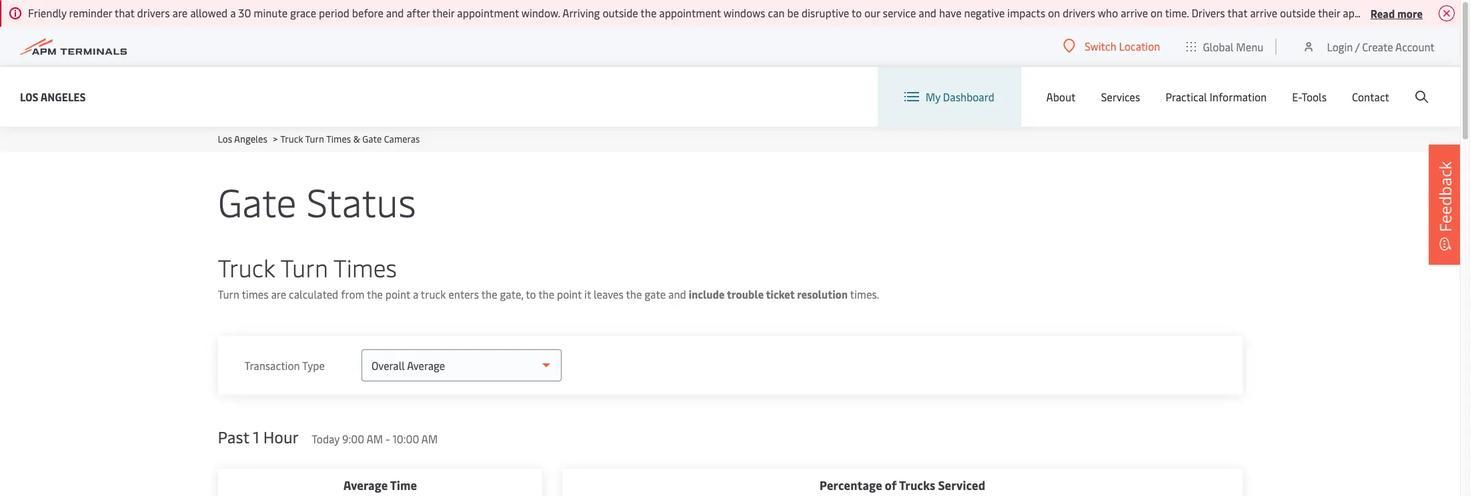 Task type: locate. For each thing, give the bounding box(es) containing it.
0 horizontal spatial los
[[20, 89, 38, 104]]

1 vertical spatial los angeles link
[[218, 133, 267, 145]]

0 vertical spatial are
[[173, 5, 188, 20]]

global menu
[[1203, 39, 1264, 54]]

1 horizontal spatial drivers
[[1063, 5, 1096, 20]]

turn
[[305, 133, 324, 145], [281, 251, 328, 284], [218, 287, 239, 302]]

0 horizontal spatial drivers
[[137, 5, 170, 20]]

cameras
[[384, 133, 420, 145]]

that right reminder
[[115, 5, 135, 20]]

1 horizontal spatial and
[[669, 287, 686, 302]]

point left it
[[557, 287, 582, 302]]

1 vertical spatial a
[[413, 287, 419, 302]]

our
[[865, 5, 881, 20]]

contact button
[[1353, 67, 1390, 127]]

1 horizontal spatial are
[[271, 287, 286, 302]]

read more button
[[1371, 5, 1423, 21]]

and right gate
[[669, 287, 686, 302]]

0 horizontal spatial and
[[386, 5, 404, 20]]

0 vertical spatial truck
[[280, 133, 303, 145]]

truck
[[280, 133, 303, 145], [218, 251, 275, 284]]

0 horizontal spatial gate
[[218, 175, 297, 228]]

1 horizontal spatial appointment
[[659, 5, 721, 20]]

30
[[238, 5, 251, 20]]

1 horizontal spatial angeles
[[234, 133, 267, 145]]

impacts
[[1008, 5, 1046, 20]]

appointment up create
[[1343, 5, 1405, 20]]

gate,
[[500, 287, 524, 302]]

hour
[[263, 426, 299, 448]]

their up login
[[1319, 5, 1341, 20]]

0 horizontal spatial on
[[1048, 5, 1060, 20]]

on right impacts
[[1048, 5, 1060, 20]]

times up from
[[334, 251, 397, 284]]

0 horizontal spatial their
[[432, 5, 455, 20]]

a
[[230, 5, 236, 20], [413, 287, 419, 302]]

0 horizontal spatial am
[[367, 432, 383, 446]]

>
[[273, 133, 278, 145]]

past 1 hour
[[218, 426, 299, 448]]

/
[[1356, 39, 1360, 54]]

have
[[939, 5, 962, 20]]

disruptive
[[802, 5, 850, 20]]

1 horizontal spatial point
[[557, 287, 582, 302]]

0 vertical spatial to
[[852, 5, 862, 20]]

practical
[[1166, 89, 1208, 104]]

appointment
[[457, 5, 519, 20], [659, 5, 721, 20], [1343, 5, 1405, 20]]

2 horizontal spatial appointment
[[1343, 5, 1405, 20]]

of
[[885, 477, 897, 494]]

who
[[1098, 5, 1119, 20]]

to right gate,
[[526, 287, 536, 302]]

1 vertical spatial to
[[526, 287, 536, 302]]

1 horizontal spatial los
[[218, 133, 232, 145]]

1 horizontal spatial on
[[1151, 5, 1163, 20]]

1 vertical spatial los
[[218, 133, 232, 145]]

truck turn times turn times are calculated from the point a truck enters the gate, to the point it leaves the gate and include trouble ticket resolution times.
[[218, 251, 880, 302]]

a left truck
[[413, 287, 419, 302]]

today 9:00 am  - 10:00 am
[[312, 432, 438, 446]]

average time
[[343, 477, 417, 494]]

tools
[[1302, 89, 1327, 104]]

minute
[[254, 5, 288, 20]]

about
[[1047, 89, 1076, 104]]

angeles inside the los angeles link
[[41, 89, 86, 104]]

be
[[788, 5, 799, 20]]

0 horizontal spatial truck
[[218, 251, 275, 284]]

1 vertical spatial angeles
[[234, 133, 267, 145]]

1 vertical spatial truck
[[218, 251, 275, 284]]

practical information button
[[1166, 67, 1267, 127]]

0 horizontal spatial a
[[230, 5, 236, 20]]

0 horizontal spatial outside
[[603, 5, 638, 20]]

switch location button
[[1064, 39, 1161, 53]]

1 vertical spatial gate
[[218, 175, 297, 228]]

1 vertical spatial times
[[334, 251, 397, 284]]

arriving
[[563, 5, 600, 20]]

0 vertical spatial los angeles link
[[20, 88, 86, 105]]

arrive up menu
[[1251, 5, 1278, 20]]

account
[[1396, 39, 1435, 54]]

information
[[1210, 89, 1267, 104]]

1 point from the left
[[386, 287, 410, 302]]

am right 10:00
[[422, 432, 438, 446]]

0 horizontal spatial to
[[526, 287, 536, 302]]

gate down '>'
[[218, 175, 297, 228]]

arrive
[[1121, 5, 1148, 20], [1251, 5, 1278, 20]]

0 horizontal spatial that
[[115, 5, 135, 20]]

2 point from the left
[[557, 287, 582, 302]]

their right after
[[432, 5, 455, 20]]

0 vertical spatial los
[[20, 89, 38, 104]]

1 horizontal spatial to
[[852, 5, 862, 20]]

turn up calculated at the bottom of page
[[281, 251, 328, 284]]

on left time.
[[1151, 5, 1163, 20]]

gate
[[645, 287, 666, 302]]

and left after
[[386, 5, 404, 20]]

type
[[302, 358, 325, 373]]

1 horizontal spatial los angeles link
[[218, 133, 267, 145]]

0 horizontal spatial arrive
[[1121, 5, 1148, 20]]

before
[[352, 5, 384, 20]]

point
[[386, 287, 410, 302], [557, 287, 582, 302]]

are right times
[[271, 287, 286, 302]]

switch
[[1085, 39, 1117, 53]]

times inside truck turn times turn times are calculated from the point a truck enters the gate, to the point it leaves the gate and include trouble ticket resolution times.
[[334, 251, 397, 284]]

turn right '>'
[[305, 133, 324, 145]]

turn left times
[[218, 287, 239, 302]]

truck right '>'
[[280, 133, 303, 145]]

arrive right who
[[1121, 5, 1148, 20]]

0 vertical spatial gate
[[363, 133, 382, 145]]

global menu button
[[1174, 26, 1277, 66]]

and
[[386, 5, 404, 20], [919, 5, 937, 20], [669, 287, 686, 302]]

times left &
[[326, 133, 351, 145]]

e-tools
[[1293, 89, 1327, 104]]

a left 30
[[230, 5, 236, 20]]

1 that from the left
[[115, 5, 135, 20]]

that right drivers
[[1228, 5, 1248, 20]]

practical information
[[1166, 89, 1267, 104]]

on
[[1048, 5, 1060, 20], [1151, 5, 1163, 20]]

-
[[386, 432, 390, 446]]

drivers left who
[[1063, 5, 1096, 20]]

outside
[[603, 5, 638, 20], [1281, 5, 1316, 20]]

1 their from the left
[[432, 5, 455, 20]]

1 horizontal spatial am
[[422, 432, 438, 446]]

location
[[1119, 39, 1161, 53]]

are
[[173, 5, 188, 20], [271, 287, 286, 302]]

drivers left allowed on the left top
[[137, 5, 170, 20]]

to inside truck turn times turn times are calculated from the point a truck enters the gate, to the point it leaves the gate and include trouble ticket resolution times.
[[526, 287, 536, 302]]

1 horizontal spatial arrive
[[1251, 5, 1278, 20]]

gate
[[363, 133, 382, 145], [218, 175, 297, 228]]

los
[[20, 89, 38, 104], [218, 133, 232, 145]]

am
[[367, 432, 383, 446], [422, 432, 438, 446]]

are left allowed on the left top
[[173, 5, 188, 20]]

1 horizontal spatial their
[[1319, 5, 1341, 20]]

1 vertical spatial are
[[271, 287, 286, 302]]

to left 'our'
[[852, 5, 862, 20]]

menu
[[1237, 39, 1264, 54]]

truck up times
[[218, 251, 275, 284]]

the
[[641, 5, 657, 20], [367, 287, 383, 302], [482, 287, 498, 302], [539, 287, 555, 302], [626, 287, 642, 302]]

los angeles link
[[20, 88, 86, 105], [218, 133, 267, 145]]

appointment left window.
[[457, 5, 519, 20]]

1 horizontal spatial truck
[[280, 133, 303, 145]]

transaction
[[245, 358, 300, 373]]

1 drivers from the left
[[137, 5, 170, 20]]

e-
[[1293, 89, 1302, 104]]

1
[[253, 426, 259, 448]]

gate right &
[[363, 133, 382, 145]]

1 horizontal spatial that
[[1228, 5, 1248, 20]]

0 horizontal spatial angeles
[[41, 89, 86, 104]]

point left truck
[[386, 287, 410, 302]]

login
[[1328, 39, 1354, 54]]

time
[[390, 477, 417, 494]]

0 horizontal spatial point
[[386, 287, 410, 302]]

ticket
[[766, 287, 795, 302]]

0 vertical spatial angeles
[[41, 89, 86, 104]]

0 horizontal spatial appointment
[[457, 5, 519, 20]]

can
[[768, 5, 785, 20]]

2 arrive from the left
[[1251, 5, 1278, 20]]

transaction type
[[245, 358, 325, 373]]

and left the have
[[919, 5, 937, 20]]

window.
[[522, 5, 560, 20]]

appointment left windows
[[659, 5, 721, 20]]

angeles
[[41, 89, 86, 104], [234, 133, 267, 145]]

that
[[115, 5, 135, 20], [1228, 5, 1248, 20]]

1 horizontal spatial outside
[[1281, 5, 1316, 20]]

1 appointment from the left
[[457, 5, 519, 20]]

2 appointment from the left
[[659, 5, 721, 20]]

am left -
[[367, 432, 383, 446]]

0 horizontal spatial are
[[173, 5, 188, 20]]

today
[[312, 432, 340, 446]]

1 horizontal spatial a
[[413, 287, 419, 302]]

their
[[432, 5, 455, 20], [1319, 5, 1341, 20]]



Task type: describe. For each thing, give the bounding box(es) containing it.
window
[[1408, 5, 1445, 20]]

0 horizontal spatial los angeles link
[[20, 88, 86, 105]]

angeles for los angeles
[[41, 89, 86, 104]]

e-tools button
[[1293, 67, 1327, 127]]

and inside truck turn times turn times are calculated from the point a truck enters the gate, to the point it leaves the gate and include trouble ticket resolution times.
[[669, 287, 686, 302]]

about button
[[1047, 67, 1076, 127]]

resolution
[[797, 287, 848, 302]]

friendly reminder that drivers are allowed a 30 minute grace period before and after their appointment window. arriving outside the appointment windows can be disruptive to our service and have negative impacts on drivers who arrive on time. drivers that arrive outside their appointment window will b
[[28, 5, 1471, 20]]

read more
[[1371, 6, 1423, 20]]

service
[[883, 5, 916, 20]]

gate status
[[218, 175, 416, 228]]

10:00
[[393, 432, 419, 446]]

2 horizontal spatial and
[[919, 5, 937, 20]]

trouble
[[727, 287, 764, 302]]

leaves
[[594, 287, 624, 302]]

login / create account link
[[1303, 27, 1435, 66]]

b
[[1467, 5, 1471, 20]]

my dashboard button
[[905, 67, 995, 127]]

past
[[218, 426, 249, 448]]

time.
[[1166, 5, 1189, 20]]

truck
[[421, 287, 446, 302]]

calculated
[[289, 287, 339, 302]]

0 vertical spatial a
[[230, 5, 236, 20]]

allowed
[[190, 5, 228, 20]]

1 arrive from the left
[[1121, 5, 1148, 20]]

2 am from the left
[[422, 432, 438, 446]]

average
[[343, 477, 388, 494]]

trucks
[[899, 477, 936, 494]]

serviced
[[938, 477, 986, 494]]

grace
[[290, 5, 316, 20]]

status
[[307, 175, 416, 228]]

3 appointment from the left
[[1343, 5, 1405, 20]]

period
[[319, 5, 350, 20]]

truck inside truck turn times turn times are calculated from the point a truck enters the gate, to the point it leaves the gate and include trouble ticket resolution times.
[[218, 251, 275, 284]]

2 vertical spatial turn
[[218, 287, 239, 302]]

2 their from the left
[[1319, 5, 1341, 20]]

2 that from the left
[[1228, 5, 1248, 20]]

it
[[585, 287, 591, 302]]

los angeles
[[20, 89, 86, 104]]

feedback button
[[1429, 145, 1463, 265]]

login / create account
[[1328, 39, 1435, 54]]

times.
[[851, 287, 880, 302]]

angeles for los angeles > truck turn times & gate cameras
[[234, 133, 267, 145]]

switch location
[[1085, 39, 1161, 53]]

create
[[1363, 39, 1394, 54]]

1 vertical spatial turn
[[281, 251, 328, 284]]

percentage
[[820, 477, 883, 494]]

read
[[1371, 6, 1395, 20]]

los angeles > truck turn times & gate cameras
[[218, 133, 420, 145]]

will
[[1447, 5, 1464, 20]]

windows
[[724, 5, 766, 20]]

los for los angeles > truck turn times & gate cameras
[[218, 133, 232, 145]]

services button
[[1101, 67, 1141, 127]]

times
[[242, 287, 269, 302]]

more
[[1398, 6, 1423, 20]]

1 outside from the left
[[603, 5, 638, 20]]

9:00
[[342, 432, 364, 446]]

feedback
[[1435, 161, 1457, 232]]

are inside truck turn times turn times are calculated from the point a truck enters the gate, to the point it leaves the gate and include trouble ticket resolution times.
[[271, 287, 286, 302]]

negative
[[965, 5, 1005, 20]]

2 drivers from the left
[[1063, 5, 1096, 20]]

after
[[407, 5, 430, 20]]

0 vertical spatial times
[[326, 133, 351, 145]]

1 on from the left
[[1048, 5, 1060, 20]]

percentage of trucks serviced
[[820, 477, 986, 494]]

dashboard
[[943, 89, 995, 104]]

reminder
[[69, 5, 112, 20]]

enters
[[449, 287, 479, 302]]

&
[[353, 133, 360, 145]]

close alert image
[[1439, 5, 1455, 21]]

include
[[689, 287, 725, 302]]

services
[[1101, 89, 1141, 104]]

contact
[[1353, 89, 1390, 104]]

from
[[341, 287, 365, 302]]

2 outside from the left
[[1281, 5, 1316, 20]]

1 horizontal spatial gate
[[363, 133, 382, 145]]

drivers
[[1192, 5, 1226, 20]]

2 on from the left
[[1151, 5, 1163, 20]]

a inside truck turn times turn times are calculated from the point a truck enters the gate, to the point it leaves the gate and include trouble ticket resolution times.
[[413, 287, 419, 302]]

1 am from the left
[[367, 432, 383, 446]]

my dashboard
[[926, 89, 995, 104]]

friendly
[[28, 5, 67, 20]]

los for los angeles
[[20, 89, 38, 104]]

0 vertical spatial turn
[[305, 133, 324, 145]]



Task type: vqa. For each thing, say whether or not it's contained in the screenshot.
that to the left
yes



